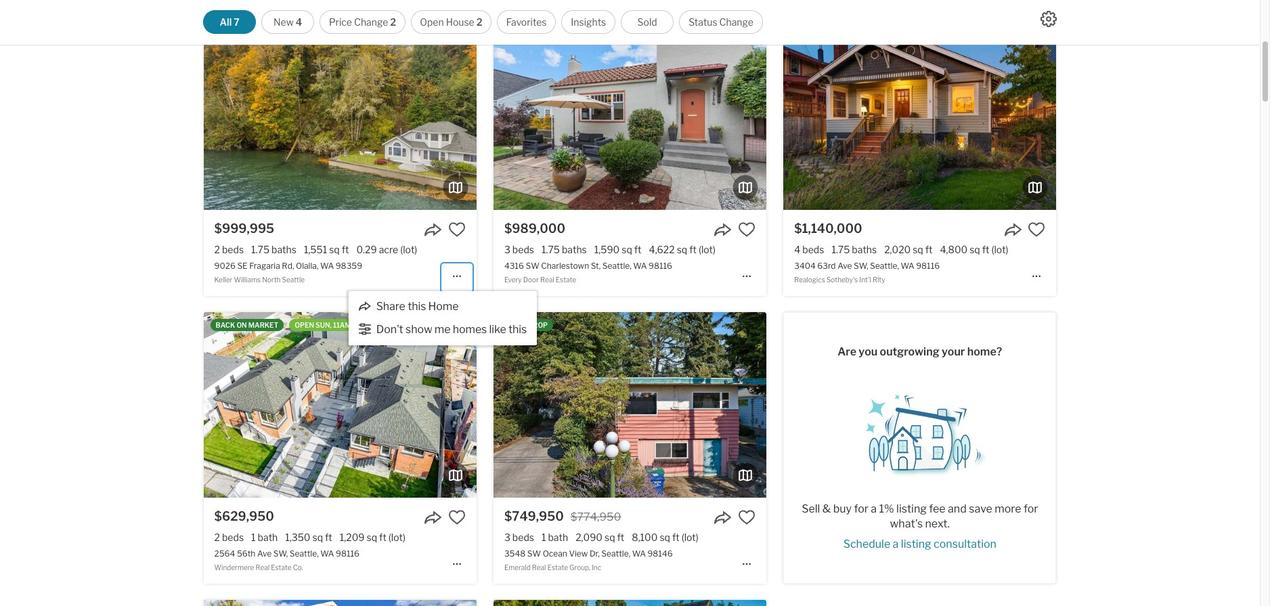 Task type: locate. For each thing, give the bounding box(es) containing it.
2 left open
[[390, 16, 396, 28]]

3d walkthrough for $989,000
[[584, 33, 650, 41]]

real down ocean
[[532, 564, 546, 572]]

wa for $989,000
[[633, 261, 647, 271]]

favorite button image for $629,950
[[448, 509, 466, 526]]

2,090 sq ft
[[576, 532, 625, 543]]

1 horizontal spatial 1.75
[[542, 244, 560, 255]]

1 new from the left
[[216, 33, 233, 41]]

share
[[376, 300, 406, 313]]

realogics
[[795, 276, 825, 284]]

ave right 56th
[[257, 549, 272, 559]]

1 vertical spatial sw
[[527, 549, 541, 559]]

1 bath for $629,950
[[251, 532, 278, 543]]

new 13 days ago down "favorites"
[[506, 33, 568, 41]]

photo of 4552 51st pl sw, seattle, wa 98116 image
[[0, 600, 204, 606], [204, 600, 477, 606], [476, 600, 750, 606]]

wa inside 4316 sw charlestown st, seattle, wa 98116 every door real estate
[[633, 261, 647, 271]]

98116
[[649, 261, 673, 271], [916, 261, 940, 271], [336, 549, 360, 559]]

seattle,
[[603, 261, 632, 271], [870, 261, 899, 271], [290, 549, 319, 559], [602, 549, 631, 559]]

1 up 56th
[[251, 532, 256, 543]]

photo of 9026 se fragaria rd, olalla, wa 98359 image
[[0, 24, 204, 210], [204, 24, 477, 210], [476, 24, 750, 210]]

bath
[[258, 532, 278, 543], [548, 532, 568, 543]]

1 1.75 baths from the left
[[251, 244, 297, 255]]

this
[[408, 300, 426, 313], [509, 323, 527, 336]]

2 1 bath from the left
[[542, 532, 568, 543]]

estate inside 4316 sw charlestown st, seattle, wa 98116 every door real estate
[[556, 276, 576, 284]]

All radio
[[203, 10, 256, 34]]

status
[[689, 16, 718, 28]]

walkthrough down sold
[[595, 33, 650, 41]]

1 horizontal spatial this
[[509, 323, 527, 336]]

new 13 days ago for $989,000
[[506, 33, 568, 41]]

real inside 3548 sw ocean view dr, seattle, wa 98146 emerald real estate group, inc
[[532, 564, 546, 572]]

2 photo of 3548 sw ocean view dr, seattle, wa 98146 image from the left
[[494, 312, 767, 498]]

3 1.75 baths from the left
[[832, 244, 877, 255]]

ft
[[342, 244, 349, 255], [634, 244, 642, 255], [690, 244, 697, 255], [926, 244, 933, 255], [982, 244, 990, 255], [325, 532, 332, 543], [379, 532, 387, 543], [617, 532, 625, 543], [672, 532, 680, 543]]

2 3 from the top
[[504, 532, 511, 543]]

1.75 baths for $999,995
[[251, 244, 297, 255]]

0 horizontal spatial favorite button image
[[448, 221, 466, 238]]

Price Change radio
[[320, 10, 406, 34]]

2 2 beds from the top
[[214, 532, 244, 543]]

(lot) right acre
[[400, 244, 417, 255]]

sw inside 4316 sw charlestown st, seattle, wa 98116 every door real estate
[[526, 261, 540, 271]]

new 13 days ago
[[216, 33, 278, 41], [506, 33, 568, 41]]

photo of 3548 sw ocean view dr, seattle, wa 98146 image
[[221, 312, 494, 498], [494, 312, 767, 498], [767, 312, 1040, 498]]

2 walkthrough from the left
[[595, 33, 650, 41]]

0 horizontal spatial 1 bath
[[251, 532, 278, 543]]

4 right new
[[296, 16, 302, 28]]

wa for $1,140,000
[[901, 261, 915, 271]]

1 photo of 2564 56th ave sw, seattle, wa 98116 image from the left
[[0, 312, 204, 498]]

listing
[[897, 502, 927, 515], [901, 537, 932, 550]]

2 photo of 3404 63rd ave sw, seattle, wa 98116 image from the left
[[784, 24, 1057, 210]]

schedule a listing consultation
[[844, 537, 997, 550]]

ago for $989,000
[[553, 33, 568, 41]]

like
[[489, 323, 506, 336]]

0 vertical spatial 3
[[504, 244, 511, 255]]

ft left 4,622
[[634, 244, 642, 255]]

beds
[[222, 244, 244, 255], [513, 244, 534, 255], [803, 244, 824, 255], [222, 532, 244, 543], [513, 532, 534, 543]]

1 horizontal spatial 13
[[524, 33, 532, 41]]

1 1.75 from the left
[[251, 244, 270, 255]]

13 down "favorites"
[[524, 33, 532, 41]]

3d down insights
[[584, 33, 594, 41]]

for
[[854, 502, 869, 515], [1024, 502, 1038, 515]]

1 new 13 days ago from the left
[[216, 33, 278, 41]]

1 3d walkthrough from the left
[[294, 33, 360, 41]]

days
[[243, 33, 261, 41], [533, 33, 551, 41]]

back
[[216, 321, 235, 329]]

0 horizontal spatial 3d walkthrough
[[294, 33, 360, 41]]

option group containing all
[[203, 10, 763, 34]]

seattle, inside 3548 sw ocean view dr, seattle, wa 98146 emerald real estate group, inc
[[602, 549, 631, 559]]

real inside 4316 sw charlestown st, seattle, wa 98116 every door real estate
[[540, 276, 554, 284]]

view
[[569, 549, 588, 559]]

real right windermere
[[256, 564, 270, 572]]

change right status
[[720, 16, 754, 28]]

0 horizontal spatial 3d
[[294, 33, 304, 41]]

for right more
[[1024, 502, 1038, 515]]

listing up what's
[[897, 502, 927, 515]]

1 up ocean
[[542, 532, 546, 543]]

3d walkthrough
[[294, 33, 360, 41], [584, 33, 650, 41]]

for right the buy
[[854, 502, 869, 515]]

photo of 5618 sw admiral way, seattle, wa 98116 image down inc
[[494, 600, 767, 606]]

1 photo of 3548 sw ocean view dr, seattle, wa 98146 image from the left
[[221, 312, 494, 498]]

wa for $629,950
[[321, 549, 334, 559]]

1 horizontal spatial baths
[[562, 244, 587, 255]]

a inside sell & buy for a 1% listing fee and save more for what's next.
[[871, 502, 877, 515]]

1 ago from the left
[[263, 33, 278, 41]]

2 right house
[[477, 16, 483, 28]]

3 photo of 3404 63rd ave sw, seattle, wa 98116 image from the left
[[1057, 24, 1271, 210]]

3 baths from the left
[[852, 244, 877, 255]]

estate down ocean
[[548, 564, 568, 572]]

real for $989,000
[[540, 276, 554, 284]]

2 days from the left
[[533, 33, 551, 41]]

1 horizontal spatial days
[[533, 33, 551, 41]]

0 horizontal spatial 98116
[[336, 549, 360, 559]]

seattle, inside the 3404 63rd ave sw, seattle, wa 98116 realogics sotheby's int'l rlty
[[870, 261, 899, 271]]

wa for $999,995
[[320, 261, 334, 271]]

sw up door
[[526, 261, 540, 271]]

1 horizontal spatial walkthrough
[[595, 33, 650, 41]]

0 horizontal spatial 1.75 baths
[[251, 244, 297, 255]]

sq right 2,020
[[913, 244, 924, 255]]

0 horizontal spatial bath
[[258, 532, 278, 543]]

2,090
[[576, 532, 603, 543]]

8,100 sq ft (lot)
[[632, 532, 699, 543]]

favorite button checkbox for $989,000
[[738, 221, 756, 238]]

2 ago from the left
[[553, 33, 568, 41]]

1 vertical spatial 3
[[504, 532, 511, 543]]

beds for $999,995
[[222, 244, 244, 255]]

estate for $989,000
[[556, 276, 576, 284]]

sw, inside the 3404 63rd ave sw, seattle, wa 98116 realogics sotheby's int'l rlty
[[854, 261, 869, 271]]

ft for 8,100 sq ft (lot)
[[672, 532, 680, 543]]

3 1.75 from the left
[[832, 244, 850, 255]]

beds up 3548
[[513, 532, 534, 543]]

1 2 beds from the top
[[214, 244, 244, 255]]

1 bath up ocean
[[542, 532, 568, 543]]

seattle, for $989,000
[[603, 261, 632, 271]]

seattle
[[282, 276, 305, 284]]

co.
[[293, 564, 303, 572]]

1 vertical spatial listing
[[901, 537, 932, 550]]

sw right 3548
[[527, 549, 541, 559]]

sw for $749,950
[[527, 549, 541, 559]]

sw, for $1,140,000
[[854, 261, 869, 271]]

seattle, right dr,
[[602, 549, 631, 559]]

photo of 3404 63rd ave sw, seattle, wa 98116 image
[[511, 24, 784, 210], [784, 24, 1057, 210], [1057, 24, 1271, 210]]

sw inside 3548 sw ocean view dr, seattle, wa 98146 emerald real estate group, inc
[[527, 549, 541, 559]]

0 vertical spatial 4
[[296, 16, 302, 28]]

0 vertical spatial favorite button image
[[738, 221, 756, 238]]

1 for $629,950
[[251, 532, 256, 543]]

2 up 9026
[[214, 244, 220, 255]]

11am
[[333, 321, 351, 329]]

wa inside '2564 56th ave sw, seattle, wa 98116 windermere real estate co.'
[[321, 549, 334, 559]]

sq right 1,209
[[367, 532, 377, 543]]

favorite button checkbox for $1,140,000
[[1028, 221, 1046, 238]]

estate down charlestown
[[556, 276, 576, 284]]

1.75 for $989,000
[[542, 244, 560, 255]]

3 photo of 5618 sw admiral way, seattle, wa 98116 image from the left
[[767, 600, 1040, 606]]

1.75 baths up fragaria
[[251, 244, 297, 255]]

1 vertical spatial this
[[509, 323, 527, 336]]

0 vertical spatial listing
[[897, 502, 927, 515]]

1 bath up 56th
[[251, 532, 278, 543]]

sotheby's
[[827, 276, 858, 284]]

favorite button image for $989,000
[[738, 221, 756, 238]]

option group
[[203, 10, 763, 34]]

0 horizontal spatial this
[[408, 300, 426, 313]]

new down 'all'
[[216, 33, 233, 41]]

ft left 8,100 at the bottom of the page
[[617, 532, 625, 543]]

wa down 1,551 sq ft
[[320, 261, 334, 271]]

1 3 from the top
[[504, 244, 511, 255]]

1 vertical spatial ave
[[257, 549, 272, 559]]

13 down '7'
[[234, 33, 242, 41]]

bath up '2564 56th ave sw, seattle, wa 98116 windermere real estate co.'
[[258, 532, 278, 543]]

0 horizontal spatial for
[[854, 502, 869, 515]]

2 1.75 from the left
[[542, 244, 560, 255]]

(lot) right 4,800 at right
[[992, 244, 1009, 255]]

3d
[[294, 33, 304, 41], [584, 33, 594, 41]]

photo of 4316 sw charlestown st, seattle, wa 98116 image
[[221, 24, 494, 210], [494, 24, 767, 210], [767, 24, 1040, 210]]

1 horizontal spatial 1.75 baths
[[542, 244, 587, 255]]

change inside option
[[720, 16, 754, 28]]

beds up 4316
[[513, 244, 534, 255]]

beds up 2564
[[222, 532, 244, 543]]

2 1.75 baths from the left
[[542, 244, 587, 255]]

wa inside 9026 se fragaria rd, olalla, wa 98359 keller williams north seattle
[[320, 261, 334, 271]]

1 1 bath from the left
[[251, 532, 278, 543]]

1 horizontal spatial change
[[720, 16, 754, 28]]

3 photo of 3548 sw ocean view dr, seattle, wa 98146 image from the left
[[767, 312, 1040, 498]]

2 horizontal spatial baths
[[852, 244, 877, 255]]

2 new from the left
[[506, 33, 523, 41]]

sq right 1,590
[[622, 244, 632, 255]]

ft for 4,622 sq ft (lot)
[[690, 244, 697, 255]]

1 vertical spatial sw,
[[273, 549, 288, 559]]

new 13 days ago down '7'
[[216, 33, 278, 41]]

seattle, inside 4316 sw charlestown st, seattle, wa 98116 every door real estate
[[603, 261, 632, 271]]

real
[[540, 276, 554, 284], [256, 564, 270, 572], [532, 564, 546, 572]]

1 horizontal spatial favorite button image
[[738, 509, 756, 526]]

1 horizontal spatial 1
[[542, 532, 546, 543]]

1.75 baths up the 3404 63rd ave sw, seattle, wa 98116 realogics sotheby's int'l rlty
[[832, 244, 877, 255]]

1.75 up fragaria
[[251, 244, 270, 255]]

1 13 from the left
[[234, 33, 242, 41]]

13 for $989,000
[[524, 33, 532, 41]]

1,551
[[304, 244, 327, 255]]

0 horizontal spatial ago
[[263, 33, 278, 41]]

2 change from the left
[[720, 16, 754, 28]]

2 inside open house radio
[[477, 16, 483, 28]]

price
[[329, 16, 352, 28]]

ago
[[263, 33, 278, 41], [553, 33, 568, 41]]

(lot) right 8,100 at the bottom of the page
[[682, 532, 699, 543]]

1 bath
[[251, 532, 278, 543], [542, 532, 568, 543]]

ft up 98359
[[342, 244, 349, 255]]

0 vertical spatial 2 beds
[[214, 244, 244, 255]]

3548 sw ocean view dr, seattle, wa 98146 emerald real estate group, inc
[[504, 549, 673, 572]]

ft right 4,622
[[690, 244, 697, 255]]

sw, down 1,350 on the bottom of page
[[273, 549, 288, 559]]

0 horizontal spatial walkthrough
[[305, 33, 360, 41]]

photo of 2564 56th ave sw, seattle, wa 98116 image
[[0, 312, 204, 498], [204, 312, 477, 498], [476, 312, 750, 498]]

sq right 4,800 at right
[[970, 244, 980, 255]]

0 horizontal spatial 4
[[296, 16, 302, 28]]

4316 sw charlestown st, seattle, wa 98116 every door real estate
[[504, 261, 673, 284]]

estate
[[556, 276, 576, 284], [271, 564, 292, 572], [548, 564, 568, 572]]

st,
[[591, 261, 601, 271]]

0.29
[[357, 244, 377, 255]]

98116 for $1,140,000
[[916, 261, 940, 271]]

1 horizontal spatial for
[[1024, 502, 1038, 515]]

3d for $989,000
[[584, 33, 594, 41]]

this right "like"
[[509, 323, 527, 336]]

1 horizontal spatial ave
[[838, 261, 852, 271]]

98116 for $989,000
[[649, 261, 673, 271]]

sq right 4,622
[[677, 244, 688, 255]]

1.75 for $999,995
[[251, 244, 270, 255]]

status change
[[689, 16, 754, 28]]

1 vertical spatial 4
[[795, 244, 801, 255]]

(lot) for $1,140,000
[[992, 244, 1009, 255]]

98116 down 1,209
[[336, 549, 360, 559]]

listing down what's
[[901, 537, 932, 550]]

next.
[[925, 517, 950, 530]]

0 horizontal spatial 1.75
[[251, 244, 270, 255]]

0 vertical spatial a
[[871, 502, 877, 515]]

2 photo of 5618 sw admiral way, seattle, wa 98116 image from the left
[[494, 600, 767, 606]]

1.75 baths
[[251, 244, 297, 255], [542, 244, 587, 255], [832, 244, 877, 255]]

1 1 from the left
[[251, 532, 256, 543]]

2 bath from the left
[[548, 532, 568, 543]]

2 horizontal spatial 98116
[[916, 261, 940, 271]]

wa inside the 3404 63rd ave sw, seattle, wa 98116 realogics sotheby's int'l rlty
[[901, 261, 915, 271]]

1 horizontal spatial ago
[[553, 33, 568, 41]]

1 baths from the left
[[272, 244, 297, 255]]

2 horizontal spatial 1.75
[[832, 244, 850, 255]]

0 horizontal spatial change
[[354, 16, 388, 28]]

favorite button checkbox
[[738, 221, 756, 238], [1028, 221, 1046, 238], [448, 509, 466, 526], [738, 509, 756, 526]]

2564 56th ave sw, seattle, wa 98116 windermere real estate co.
[[214, 549, 360, 572]]

98359
[[336, 261, 362, 271]]

98116 down 2,020 sq ft
[[916, 261, 940, 271]]

sq up 98146
[[660, 532, 670, 543]]

acre
[[379, 244, 398, 255]]

1 horizontal spatial 98116
[[649, 261, 673, 271]]

real right door
[[540, 276, 554, 284]]

estate left co.
[[271, 564, 292, 572]]

56th
[[237, 549, 256, 559]]

ft left 4,800 at right
[[926, 244, 933, 255]]

4,622
[[649, 244, 675, 255]]

2 beds up 2564
[[214, 532, 244, 543]]

0 vertical spatial sw,
[[854, 261, 869, 271]]

favorite button image for $999,995
[[448, 221, 466, 238]]

favorite button checkbox for $629,950
[[448, 509, 466, 526]]

beds for $629,950
[[222, 532, 244, 543]]

1,350 sq ft
[[285, 532, 332, 543]]

se
[[237, 261, 248, 271]]

0 horizontal spatial sw,
[[273, 549, 288, 559]]

baths up rd,
[[272, 244, 297, 255]]

0 vertical spatial sw
[[526, 261, 540, 271]]

2 beds for $999,995
[[214, 244, 244, 255]]

ave inside the 3404 63rd ave sw, seattle, wa 98116 realogics sotheby's int'l rlty
[[838, 261, 852, 271]]

1 change from the left
[[354, 16, 388, 28]]

0 horizontal spatial days
[[243, 33, 261, 41]]

0 vertical spatial 3 beds
[[504, 244, 534, 255]]

2 photo of 9026 se fragaria rd, olalla, wa 98359 image from the left
[[204, 24, 477, 210]]

Status Change radio
[[679, 10, 763, 34]]

1 days from the left
[[243, 33, 261, 41]]

beds up 3404
[[803, 244, 824, 255]]

this up show
[[408, 300, 426, 313]]

a left 1%
[[871, 502, 877, 515]]

2 3 beds from the top
[[504, 532, 534, 543]]

3d for $999,995
[[294, 33, 304, 41]]

0 horizontal spatial ave
[[257, 549, 272, 559]]

sun,
[[316, 321, 332, 329]]

sq right 1,350 on the bottom of page
[[313, 532, 323, 543]]

13
[[234, 33, 242, 41], [524, 33, 532, 41]]

0 horizontal spatial new 13 days ago
[[216, 33, 278, 41]]

1 vertical spatial 3 beds
[[504, 532, 534, 543]]

1 vertical spatial a
[[893, 537, 899, 550]]

2 13 from the left
[[524, 33, 532, 41]]

photo of 5618 sw admiral way, seattle, wa 98116 image
[[221, 600, 494, 606], [494, 600, 767, 606], [767, 600, 1040, 606]]

favorite button image
[[448, 221, 466, 238], [1028, 221, 1046, 238], [738, 509, 756, 526]]

3 up 3548
[[504, 532, 511, 543]]

walkthrough
[[305, 33, 360, 41], [595, 33, 650, 41]]

ave up sotheby's
[[838, 261, 852, 271]]

ft right 1,209
[[379, 532, 387, 543]]

1 horizontal spatial bath
[[548, 532, 568, 543]]

favorite button image for $1,140,000
[[1028, 221, 1046, 238]]

1 for $749,950
[[542, 532, 546, 543]]

sw, up int'l
[[854, 261, 869, 271]]

2 beds up 9026
[[214, 244, 244, 255]]

change inside option
[[354, 16, 388, 28]]

1.75 baths up charlestown
[[542, 244, 587, 255]]

1 horizontal spatial new
[[506, 33, 523, 41]]

1 walkthrough from the left
[[305, 33, 360, 41]]

2 1 from the left
[[542, 532, 546, 543]]

2 3d from the left
[[584, 33, 594, 41]]

1 horizontal spatial favorite button image
[[738, 221, 756, 238]]

0 vertical spatial ave
[[838, 261, 852, 271]]

0 vertical spatial this
[[408, 300, 426, 313]]

1.75 up charlestown
[[542, 244, 560, 255]]

open
[[420, 16, 444, 28]]

walkthrough down price
[[305, 33, 360, 41]]

1 vertical spatial favorite button image
[[448, 509, 466, 526]]

3 up 4316
[[504, 244, 511, 255]]

0 horizontal spatial new
[[216, 33, 233, 41]]

favorite button image
[[738, 221, 756, 238], [448, 509, 466, 526]]

$774,950
[[571, 511, 621, 524]]

new 13 days ago for $999,995
[[216, 33, 278, 41]]

1 horizontal spatial 4
[[795, 244, 801, 255]]

1 horizontal spatial 1 bath
[[542, 532, 568, 543]]

seattle, up co.
[[290, 549, 319, 559]]

0 horizontal spatial 1
[[251, 532, 256, 543]]

1.75 for $1,140,000
[[832, 244, 850, 255]]

int'l
[[860, 276, 871, 284]]

Open House radio
[[411, 10, 492, 34]]

1 3 beds from the top
[[504, 244, 534, 255]]

3 beds up 3548
[[504, 532, 534, 543]]

1,350
[[285, 532, 311, 543]]

ave
[[838, 261, 852, 271], [257, 549, 272, 559]]

1 horizontal spatial sw,
[[854, 261, 869, 271]]

estate inside 3548 sw ocean view dr, seattle, wa 98146 emerald real estate group, inc
[[548, 564, 568, 572]]

new for $989,000
[[506, 33, 523, 41]]

2 new 13 days ago from the left
[[506, 33, 568, 41]]

(lot) right 4,622
[[699, 244, 716, 255]]

3d walkthrough down insights
[[584, 33, 650, 41]]

0 horizontal spatial favorite button image
[[448, 509, 466, 526]]

seattle, down 1,590 sq ft
[[603, 261, 632, 271]]

0 horizontal spatial baths
[[272, 244, 297, 255]]

photo of 5618 sw admiral way, seattle, wa 98116 image down schedule a listing consultation
[[767, 600, 1040, 606]]

4 inside new option
[[296, 16, 302, 28]]

1 bath from the left
[[258, 532, 278, 543]]

group,
[[570, 564, 591, 572]]

don't
[[376, 323, 403, 336]]

wa inside 3548 sw ocean view dr, seattle, wa 98146 emerald real estate group, inc
[[632, 549, 646, 559]]

(lot) right 1,209
[[389, 532, 406, 543]]

2 for from the left
[[1024, 502, 1038, 515]]

sw, inside '2564 56th ave sw, seattle, wa 98116 windermere real estate co.'
[[273, 549, 288, 559]]

&
[[823, 502, 831, 515]]

baths up the 3404 63rd ave sw, seattle, wa 98116 realogics sotheby's int'l rlty
[[852, 244, 877, 255]]

3 photo of 2564 56th ave sw, seattle, wa 98116 image from the left
[[476, 312, 750, 498]]

1 horizontal spatial 3d
[[584, 33, 594, 41]]

4,800 sq ft (lot)
[[940, 244, 1009, 255]]

0 horizontal spatial 13
[[234, 33, 242, 41]]

bath up ocean
[[548, 532, 568, 543]]

sq right 2,090
[[605, 532, 615, 543]]

wa down 1,590 sq ft
[[633, 261, 647, 271]]

1 horizontal spatial a
[[893, 537, 899, 550]]

price
[[506, 321, 527, 329]]

walkthrough for $989,000
[[595, 33, 650, 41]]

2,020
[[885, 244, 911, 255]]

wa down 8,100 at the bottom of the page
[[632, 549, 646, 559]]

new for $999,995
[[216, 33, 233, 41]]

beds up 9026
[[222, 244, 244, 255]]

sq right 1,551
[[329, 244, 340, 255]]

seattle, up rlty
[[870, 261, 899, 271]]

ft left 1,209
[[325, 532, 332, 543]]

98116 inside '2564 56th ave sw, seattle, wa 98116 windermere real estate co.'
[[336, 549, 360, 559]]

2 3d walkthrough from the left
[[584, 33, 650, 41]]

new down "favorites"
[[506, 33, 523, 41]]

wa down the "1,350 sq ft"
[[321, 549, 334, 559]]

new
[[216, 33, 233, 41], [506, 33, 523, 41]]

98116 for $629,950
[[336, 549, 360, 559]]

1.75 up 63rd
[[832, 244, 850, 255]]

ave inside '2564 56th ave sw, seattle, wa 98116 windermere real estate co.'
[[257, 549, 272, 559]]

2 horizontal spatial 1.75 baths
[[832, 244, 877, 255]]

1 3d from the left
[[294, 33, 304, 41]]

2 beds
[[214, 244, 244, 255], [214, 532, 244, 543]]

4 up 3404
[[795, 244, 801, 255]]

sw
[[526, 261, 540, 271], [527, 549, 541, 559]]

beds for $989,000
[[513, 244, 534, 255]]

3d walkthrough for $999,995
[[294, 33, 360, 41]]

1 horizontal spatial 3d walkthrough
[[584, 33, 650, 41]]

3 beds
[[504, 244, 534, 255], [504, 532, 534, 543]]

ocean
[[543, 549, 567, 559]]

1 horizontal spatial new 13 days ago
[[506, 33, 568, 41]]

1,551 sq ft
[[304, 244, 349, 255]]

change right price
[[354, 16, 388, 28]]

wa down 2,020 sq ft
[[901, 261, 915, 271]]

ft for 2,090 sq ft
[[617, 532, 625, 543]]

1 vertical spatial 2 beds
[[214, 532, 244, 543]]

98116 inside the 3404 63rd ave sw, seattle, wa 98116 realogics sotheby's int'l rlty
[[916, 261, 940, 271]]

3 beds up 4316
[[504, 244, 534, 255]]

0 horizontal spatial a
[[871, 502, 877, 515]]

market
[[248, 321, 279, 329]]

inc
[[592, 564, 602, 572]]

1,209 sq ft (lot)
[[340, 532, 406, 543]]

$989,000
[[504, 221, 566, 236]]

98116 inside 4316 sw charlestown st, seattle, wa 98116 every door real estate
[[649, 261, 673, 271]]

2 baths from the left
[[562, 244, 587, 255]]

seattle, inside '2564 56th ave sw, seattle, wa 98116 windermere real estate co.'
[[290, 549, 319, 559]]

2 horizontal spatial favorite button image
[[1028, 221, 1046, 238]]

ft up 98146
[[672, 532, 680, 543]]

dialog
[[349, 291, 537, 345]]

1pm
[[364, 321, 378, 329]]

ft right 4,800 at right
[[982, 244, 990, 255]]

photo of 5618 sw admiral way, seattle, wa 98116 image down 1,209
[[221, 600, 494, 606]]

baths up charlestown
[[562, 244, 587, 255]]



Task type: vqa. For each thing, say whether or not it's contained in the screenshot.
bottom 3
yes



Task type: describe. For each thing, give the bounding box(es) containing it.
3 for $989,000
[[504, 244, 511, 255]]

what's
[[890, 517, 923, 530]]

door
[[523, 276, 539, 284]]

7
[[234, 16, 240, 28]]

3 photo of 4316 sw charlestown st, seattle, wa 98116 image from the left
[[767, 24, 1040, 210]]

seattle, for $629,950
[[290, 549, 319, 559]]

2 photo of 2564 56th ave sw, seattle, wa 98116 image from the left
[[204, 312, 477, 498]]

2,020 sq ft
[[885, 244, 933, 255]]

0.29 acre (lot)
[[357, 244, 417, 255]]

save
[[969, 502, 993, 515]]

estate inside '2564 56th ave sw, seattle, wa 98116 windermere real estate co.'
[[271, 564, 292, 572]]

2 up 2564
[[214, 532, 220, 543]]

outgrowing
[[880, 345, 940, 358]]

4316
[[504, 261, 524, 271]]

emerald
[[504, 564, 531, 572]]

$999,995
[[214, 221, 274, 236]]

price drop
[[506, 321, 548, 329]]

1 photo of 9026 se fragaria rd, olalla, wa 98359 image from the left
[[0, 24, 204, 210]]

sq for 2,090
[[605, 532, 615, 543]]

1 photo of 5618 sw admiral way, seattle, wa 98116 image from the left
[[221, 600, 494, 606]]

don't show me homes like this button
[[358, 323, 528, 336]]

sell & buy for a 1% listing fee and save more for what's next.
[[802, 502, 1038, 530]]

ft for 1,350 sq ft
[[325, 532, 332, 543]]

3548
[[504, 549, 526, 559]]

favorite button checkbox
[[448, 221, 466, 238]]

sq for 1,551
[[329, 244, 340, 255]]

consultation
[[934, 537, 997, 550]]

3404 63rd ave sw, seattle, wa 98116 realogics sotheby's int'l rlty
[[795, 261, 940, 284]]

open sun, 11am to 1pm
[[295, 321, 378, 329]]

new
[[274, 16, 294, 28]]

3 beds for $749,950
[[504, 532, 534, 543]]

back on market
[[216, 321, 279, 329]]

9026
[[214, 261, 236, 271]]

me
[[435, 323, 451, 336]]

98146
[[648, 549, 673, 559]]

2 beds for $629,950
[[214, 532, 244, 543]]

bath for $749,950
[[548, 532, 568, 543]]

8,100
[[632, 532, 658, 543]]

estate for $749,950
[[548, 564, 568, 572]]

share this home
[[376, 300, 459, 313]]

(lot) for $629,950
[[389, 532, 406, 543]]

buy
[[833, 502, 852, 515]]

rd,
[[282, 261, 294, 271]]

olalla,
[[296, 261, 319, 271]]

4 beds
[[795, 244, 824, 255]]

days for $999,995
[[243, 33, 261, 41]]

price change 2
[[329, 16, 396, 28]]

2 photo of 4552 51st pl sw, seattle, wa 98116 image from the left
[[204, 600, 477, 606]]

open
[[295, 321, 314, 329]]

9026 se fragaria rd, olalla, wa 98359 keller williams north seattle
[[214, 261, 362, 284]]

house
[[446, 16, 475, 28]]

favorites
[[506, 16, 547, 28]]

keller
[[214, 276, 233, 284]]

1,590 sq ft
[[594, 244, 642, 255]]

New radio
[[261, 10, 314, 34]]

on
[[237, 321, 247, 329]]

1,590
[[594, 244, 620, 255]]

change for price
[[354, 16, 388, 28]]

ft for 1,551 sq ft
[[342, 244, 349, 255]]

3404
[[795, 261, 816, 271]]

2 photo of 4316 sw charlestown st, seattle, wa 98116 image from the left
[[494, 24, 767, 210]]

days for $989,000
[[533, 33, 551, 41]]

sq for 1,350
[[313, 532, 323, 543]]

real inside '2564 56th ave sw, seattle, wa 98116 windermere real estate co.'
[[256, 564, 270, 572]]

north
[[262, 276, 281, 284]]

rlty
[[873, 276, 885, 284]]

share this home button
[[358, 300, 459, 313]]

ago for $999,995
[[263, 33, 278, 41]]

don't show me homes like this
[[376, 323, 527, 336]]

an image of a house image
[[852, 384, 988, 476]]

baths for $999,995
[[272, 244, 297, 255]]

insights
[[571, 16, 606, 28]]

ft for 2,020 sq ft
[[926, 244, 933, 255]]

sw for $989,000
[[526, 261, 540, 271]]

baths for $1,140,000
[[852, 244, 877, 255]]

your
[[942, 345, 965, 358]]

open house 2
[[420, 16, 483, 28]]

1 photo of 4552 51st pl sw, seattle, wa 98116 image from the left
[[0, 600, 204, 606]]

3 photo of 9026 se fragaria rd, olalla, wa 98359 image from the left
[[476, 24, 750, 210]]

63rd
[[818, 261, 836, 271]]

1 for from the left
[[854, 502, 869, 515]]

ft for 4,800 sq ft (lot)
[[982, 244, 990, 255]]

fragaria
[[249, 261, 280, 271]]

and
[[948, 502, 967, 515]]

show
[[406, 323, 432, 336]]

baths for $989,000
[[562, 244, 587, 255]]

sw, for $629,950
[[273, 549, 288, 559]]

13 for $999,995
[[234, 33, 242, 41]]

Sold radio
[[621, 10, 674, 34]]

walkthrough for $999,995
[[305, 33, 360, 41]]

sq for 4,800
[[970, 244, 980, 255]]

ave for $629,950
[[257, 549, 272, 559]]

sq for 1,209
[[367, 532, 377, 543]]

1.75 baths for $989,000
[[542, 244, 587, 255]]

2564
[[214, 549, 235, 559]]

$629,950
[[214, 509, 274, 524]]

1 photo of 4316 sw charlestown st, seattle, wa 98116 image from the left
[[221, 24, 494, 210]]

are you outgrowing your home?
[[838, 345, 1002, 358]]

bath for $629,950
[[258, 532, 278, 543]]

3 beds for $989,000
[[504, 244, 534, 255]]

sq for 4,622
[[677, 244, 688, 255]]

Favorites radio
[[497, 10, 556, 34]]

real for $749,950
[[532, 564, 546, 572]]

seattle, for $1,140,000
[[870, 261, 899, 271]]

3 for $749,950
[[504, 532, 511, 543]]

home?
[[968, 345, 1002, 358]]

$1,140,000
[[795, 221, 863, 236]]

1,209
[[340, 532, 365, 543]]

charlestown
[[541, 261, 589, 271]]

change for status
[[720, 16, 754, 28]]

ft for 1,590 sq ft
[[634, 244, 642, 255]]

1%
[[879, 502, 894, 515]]

homes
[[453, 323, 487, 336]]

$749,950
[[504, 509, 564, 524]]

$749,950 $774,950
[[504, 509, 621, 524]]

more
[[995, 502, 1022, 515]]

every
[[504, 276, 522, 284]]

you
[[859, 345, 878, 358]]

1.75 baths for $1,140,000
[[832, 244, 877, 255]]

drop
[[528, 321, 548, 329]]

sq for 1,590
[[622, 244, 632, 255]]

ave for $1,140,000
[[838, 261, 852, 271]]

sq for 2,020
[[913, 244, 924, 255]]

4,800
[[940, 244, 968, 255]]

(lot) for $989,000
[[699, 244, 716, 255]]

sq for 8,100
[[660, 532, 670, 543]]

ft for 1,209 sq ft (lot)
[[379, 532, 387, 543]]

beds for $1,140,000
[[803, 244, 824, 255]]

dr,
[[590, 549, 600, 559]]

all 7
[[220, 16, 240, 28]]

Insights radio
[[562, 10, 616, 34]]

3 photo of 4552 51st pl sw, seattle, wa 98116 image from the left
[[476, 600, 750, 606]]

listing inside sell & buy for a 1% listing fee and save more for what's next.
[[897, 502, 927, 515]]

sell
[[802, 502, 820, 515]]

1 bath for $749,950
[[542, 532, 568, 543]]

sold
[[638, 16, 657, 28]]

to
[[353, 321, 362, 329]]

2 inside price change option
[[390, 16, 396, 28]]

1 photo of 3404 63rd ave sw, seattle, wa 98116 image from the left
[[511, 24, 784, 210]]

dialog containing share this home
[[349, 291, 537, 345]]

fee
[[929, 502, 946, 515]]



